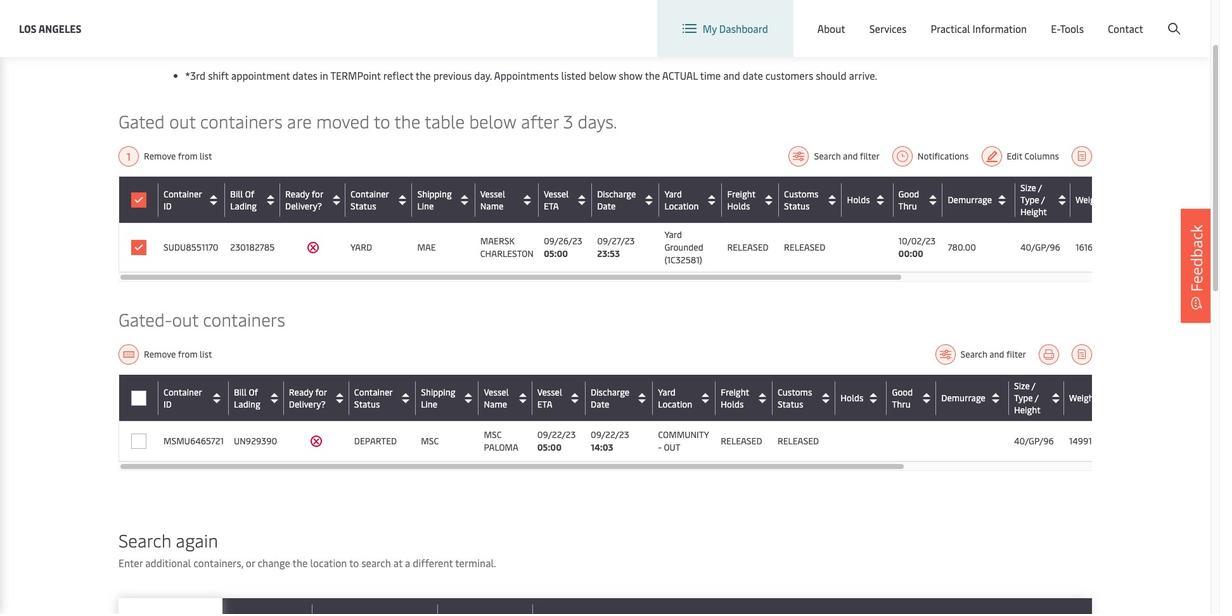 Task type: describe. For each thing, give the bounding box(es) containing it.
05:00 for gated-out containers
[[537, 442, 562, 454]]

practical information
[[931, 22, 1027, 36]]

00:00
[[899, 248, 924, 260]]

terminal.
[[455, 557, 496, 571]]

09/26/23 05:00
[[544, 235, 582, 260]]

dates
[[293, 68, 318, 82]]

sudu8551170
[[164, 242, 218, 254]]

vessel name for gated out containers are moved to the table below after 3 days.
[[480, 188, 505, 212]]

lading for gated-
[[234, 398, 260, 411]]

shipping line for gated out containers are moved to the table below after 3 days.
[[417, 188, 452, 212]]

1 horizontal spatial below
[[589, 68, 616, 82]]

appointment
[[231, 68, 290, 82]]

vessel name button for gated out containers are moved to the table below after 3 days.
[[480, 188, 536, 212]]

location for gated out containers are moved to the table below after 3 days.
[[665, 200, 699, 212]]

demurrage for gated-out containers
[[942, 392, 986, 404]]

my dashboard
[[703, 22, 768, 36]]

about button
[[818, 0, 846, 57]]

customs status button for gated out containers are moved to the table below after 3 days.
[[784, 188, 839, 212]]

freight holds button for gated out containers are moved to the table below after 3 days.
[[727, 188, 776, 212]]

menu
[[1094, 12, 1120, 26]]

termpoint
[[330, 68, 381, 82]]

vessel name for gated-out containers
[[484, 386, 509, 411]]

are
[[287, 109, 312, 133]]

remove for gated
[[144, 150, 176, 162]]

e-tools button
[[1051, 0, 1084, 57]]

the right show
[[645, 68, 660, 82]]

yard for gated out containers are moved to the table below after 3 days.
[[665, 188, 682, 200]]

paloma
[[484, 442, 519, 454]]

container for container id button related to gated-
[[164, 386, 202, 398]]

msc paloma
[[484, 429, 519, 454]]

notifications button
[[893, 146, 969, 167]]

global menu
[[1063, 12, 1120, 26]]

demurrage for gated out containers are moved to the table below after 3 days.
[[948, 194, 992, 206]]

container for container id button for gated
[[164, 188, 202, 200]]

day.
[[474, 68, 492, 82]]

los angeles link
[[19, 21, 81, 36]]

maersk
[[480, 235, 515, 247]]

columns
[[1025, 150, 1059, 162]]

maersk charleston
[[480, 235, 534, 260]]

name for gated out containers are moved to the table below after 3 days.
[[480, 200, 504, 212]]

reflect
[[383, 68, 414, 82]]

height for gated-out containers
[[1014, 404, 1041, 417]]

msc for msc
[[421, 436, 439, 448]]

containers,
[[193, 557, 243, 571]]

gated-
[[119, 307, 172, 332]]

services button
[[870, 0, 907, 57]]

edit
[[1007, 150, 1023, 162]]

good thru for gated-out containers
[[892, 386, 913, 411]]

10/02/23
[[899, 235, 936, 247]]

contact button
[[1108, 0, 1144, 57]]

search and filter for gated-out containers
[[961, 349, 1026, 361]]

tools
[[1060, 22, 1084, 36]]

ready for delivery? for gated out containers are moved to the table below after 3 days.
[[285, 188, 323, 212]]

gated out containers are moved to the table below after 3 days.
[[119, 109, 617, 133]]

discharge for gated-out containers
[[591, 386, 630, 398]]

good for gated-out containers
[[892, 386, 913, 398]]

1
[[127, 150, 131, 164]]

switch
[[950, 11, 980, 25]]

vessel eta for gated out containers are moved to the table below after 3 days.
[[544, 188, 569, 212]]

edit columns button
[[982, 146, 1059, 167]]

bill for gated
[[230, 188, 243, 200]]

0 vertical spatial and
[[723, 68, 740, 82]]

should
[[816, 68, 847, 82]]

containers for gated-
[[203, 307, 285, 332]]

size / type / height for gated-out containers
[[1014, 380, 1041, 417]]

good thru for gated out containers are moved to the table below after 3 days.
[[899, 188, 920, 212]]

vessel eta button for gated-out containers
[[537, 386, 583, 411]]

id for gated
[[164, 200, 172, 212]]

bill of lading for gated-
[[234, 386, 260, 411]]

05:00 for gated out containers are moved to the table below after 3 days.
[[544, 248, 568, 260]]

contact
[[1108, 22, 1144, 36]]

feedback button
[[1181, 209, 1213, 323]]

eta for gated out containers are moved to the table below after 3 days.
[[544, 200, 559, 212]]

remove from list button
[[119, 345, 212, 365]]

yard location button for gated out containers are moved to the table below after 3 days.
[[665, 188, 719, 212]]

search again enter additional containers, or change the location to search at a different terminal.
[[119, 529, 496, 571]]

ready for delivery? button for gated-out containers
[[289, 386, 346, 411]]

in
[[320, 68, 328, 82]]

community - out
[[658, 429, 709, 454]]

los angeles
[[19, 21, 81, 35]]

switch location button
[[930, 11, 1022, 25]]

09/26/23
[[544, 235, 582, 247]]

appointments
[[494, 68, 559, 82]]

los
[[19, 21, 37, 35]]

arrive.
[[849, 68, 878, 82]]

demurrage button for gated out containers are moved to the table below after 3 days.
[[948, 190, 1013, 210]]

size for gated out containers are moved to the table below after 3 days.
[[1021, 182, 1037, 194]]

enter
[[119, 557, 143, 571]]

e-
[[1051, 22, 1060, 36]]

about
[[818, 22, 846, 36]]

container id for gated
[[164, 188, 202, 212]]

vessel up 09/26/23
[[544, 188, 569, 200]]

un929390
[[234, 436, 277, 448]]

line for gated-out containers
[[421, 398, 438, 411]]

bill of lading button for gated
[[230, 188, 277, 212]]

3
[[563, 109, 573, 133]]

id for gated-
[[164, 398, 172, 411]]

date for gated out containers are moved to the table below after 3 days.
[[597, 200, 616, 212]]

notifications
[[918, 150, 969, 162]]

yard for gated-out containers
[[658, 386, 676, 398]]

bill of lading for gated
[[230, 188, 257, 212]]

vessel up maersk
[[480, 188, 505, 200]]

thru for gated out containers are moved to the table below after 3 days.
[[899, 200, 917, 212]]

from for gated-
[[178, 349, 198, 361]]

search and filter button for gated-out containers
[[935, 345, 1026, 365]]

09/27/23 23:53
[[597, 235, 635, 260]]

0 vertical spatial location
[[983, 11, 1022, 25]]

angeles
[[38, 21, 81, 35]]

type for gated-out containers
[[1014, 392, 1033, 404]]

again
[[176, 529, 218, 553]]

ready for delivery? button for gated out containers are moved to the table below after 3 days.
[[285, 188, 342, 212]]

my
[[703, 22, 717, 36]]

the inside search again enter additional containers, or change the location to search at a different terminal.
[[293, 557, 308, 571]]

additional
[[145, 557, 191, 571]]

good thru button for gated out containers are moved to the table below after 3 days.
[[899, 188, 940, 212]]

days.
[[578, 109, 617, 133]]

1 vertical spatial below
[[469, 109, 517, 133]]

good thru button for gated-out containers
[[892, 386, 933, 411]]

vessel eta button for gated out containers are moved to the table below after 3 days.
[[544, 188, 589, 212]]

previous
[[433, 68, 472, 82]]

container id for gated-
[[164, 386, 202, 411]]

moved
[[316, 109, 370, 133]]

freight for gated out containers are moved to the table below after 3 days.
[[727, 188, 756, 200]]

location for gated-out containers
[[658, 398, 692, 411]]

container for gated out containers are moved to the table below after 3 days.'s container status button
[[351, 188, 389, 200]]

charleston
[[480, 248, 534, 260]]

customs status button for gated-out containers
[[778, 386, 833, 411]]

shipping for gated-out containers
[[421, 386, 455, 398]]

e-tools
[[1051, 22, 1084, 36]]

search and filter for gated out containers are moved to the table below after 3 days.
[[814, 150, 880, 162]]

09/27/23
[[597, 235, 635, 247]]

status for customs status button for gated out containers are moved to the table below after 3 days.
[[784, 200, 810, 212]]

listed
[[561, 68, 587, 82]]

containers for gated
[[200, 109, 283, 133]]

container for container status button for gated-out containers
[[354, 386, 393, 398]]

container id button for gated-
[[164, 386, 226, 411]]

delivery? for gated out containers are moved to the table below after 3 days.
[[285, 200, 322, 212]]

table
[[425, 109, 465, 133]]

size for gated-out containers
[[1014, 380, 1030, 392]]

at
[[394, 557, 403, 571]]

name for gated-out containers
[[484, 398, 507, 411]]

freight holds button for gated-out containers
[[721, 386, 770, 411]]

grounded
[[665, 242, 704, 254]]

40/gp/96 for gated-out containers
[[1014, 436, 1054, 448]]

freight holds for gated-out containers
[[721, 386, 749, 411]]

weight button for gated-out containers
[[1069, 388, 1116, 409]]

gated
[[119, 109, 165, 133]]

gated-out containers
[[119, 307, 285, 332]]

global
[[1063, 12, 1092, 26]]



Task type: vqa. For each thing, say whether or not it's contained in the screenshot.
From associated with Gated
yes



Task type: locate. For each thing, give the bounding box(es) containing it.
of for gated
[[245, 188, 254, 200]]

discharge date button up 09/27/23
[[597, 188, 656, 212]]

list for gated-
[[200, 349, 212, 361]]

0 vertical spatial remove from list
[[144, 150, 212, 162]]

date for gated-out containers
[[591, 398, 609, 411]]

1 vertical spatial shipping line
[[421, 386, 455, 411]]

delivery?
[[285, 200, 322, 212], [289, 398, 326, 411]]

1 id from the top
[[164, 200, 172, 212]]

holds button for gated out containers are moved to the table below after 3 days.
[[847, 190, 890, 210]]

1 vertical spatial ready for delivery? button
[[289, 386, 346, 411]]

good for gated out containers are moved to the table below after 3 days.
[[899, 188, 920, 200]]

discharge date button up "09/22/23 14:03" at the bottom of page
[[591, 386, 650, 411]]

discharge date up 09/27/23
[[597, 188, 636, 212]]

remove from list for gated
[[144, 150, 212, 162]]

weight button
[[1076, 190, 1122, 210], [1069, 388, 1116, 409]]

1 vertical spatial not ready image
[[310, 436, 323, 448]]

id up sudu8551170
[[164, 200, 172, 212]]

yard location for gated out containers are moved to the table below after 3 days.
[[665, 188, 699, 212]]

1 vertical spatial eta
[[537, 398, 553, 411]]

the left table
[[394, 109, 421, 133]]

weight button up 14991.0
[[1069, 388, 1116, 409]]

0 vertical spatial good
[[899, 188, 920, 200]]

discharge date
[[597, 188, 636, 212], [591, 386, 630, 411]]

1 vertical spatial date
[[591, 398, 609, 411]]

05:00 inside 09/26/23 05:00
[[544, 248, 568, 260]]

1 horizontal spatial and
[[843, 150, 858, 162]]

my dashboard button
[[683, 0, 768, 57]]

*3rd shift appointment dates in termpoint reflect the previous day. appointments listed below show the actual time and date customers should arrive.
[[185, 68, 878, 82]]

type
[[1021, 194, 1040, 206], [1014, 392, 1033, 404]]

community
[[658, 429, 709, 441]]

09/22/23 left "09/22/23 14:03" at the bottom of page
[[537, 429, 576, 441]]

from right 1 at the left of page
[[178, 150, 198, 162]]

yard location for gated-out containers
[[658, 386, 692, 411]]

0 vertical spatial filter
[[860, 150, 880, 162]]

0 vertical spatial discharge
[[597, 188, 636, 200]]

after
[[521, 109, 559, 133]]

0 vertical spatial of
[[245, 188, 254, 200]]

1 vertical spatial ready for delivery?
[[289, 386, 327, 411]]

container up departed at the left of the page
[[354, 386, 393, 398]]

remove from list inside button
[[144, 349, 212, 361]]

1 horizontal spatial msc
[[484, 429, 502, 441]]

search inside search again enter additional containers, or change the location to search at a different terminal.
[[119, 529, 171, 553]]

weight up 14991.0
[[1069, 392, 1098, 404]]

status for container status button for gated-out containers
[[354, 398, 380, 411]]

0 vertical spatial not ready image
[[307, 242, 319, 254]]

eta up 09/26/23
[[544, 200, 559, 212]]

14991.0
[[1069, 436, 1100, 448]]

2 list from the top
[[200, 349, 212, 361]]

lading up 230182785
[[230, 200, 257, 212]]

vessel eta button up 09/22/23 05:00 at the bottom
[[537, 386, 583, 411]]

0 vertical spatial date
[[597, 200, 616, 212]]

1 remove from the top
[[144, 150, 176, 162]]

switch location
[[950, 11, 1022, 25]]

vessel name button for gated-out containers
[[484, 386, 529, 411]]

vessel name button up maersk
[[480, 188, 536, 212]]

09/22/23 05:00
[[537, 429, 576, 454]]

230182785
[[230, 242, 275, 254]]

container id button for gated
[[164, 188, 222, 212]]

0 vertical spatial delivery?
[[285, 200, 322, 212]]

None checkbox
[[131, 192, 146, 208], [131, 240, 146, 255], [131, 192, 146, 208], [131, 240, 146, 255]]

list for gated
[[200, 150, 212, 162]]

container status for gated-out containers
[[354, 386, 393, 411]]

bill for gated-
[[234, 386, 247, 398]]

remove
[[144, 150, 176, 162], [144, 349, 176, 361]]

0 horizontal spatial and
[[723, 68, 740, 82]]

discharge date button for gated out containers are moved to the table below after 3 days.
[[597, 188, 656, 212]]

40/gp/96 for gated out containers are moved to the table below after 3 days.
[[1021, 242, 1061, 254]]

0 vertical spatial container id button
[[164, 188, 222, 212]]

status for gated out containers are moved to the table below after 3 days.'s container status button
[[351, 200, 376, 212]]

date up "09/22/23 14:03" at the bottom of page
[[591, 398, 609, 411]]

customs for gated-out containers
[[778, 386, 812, 398]]

from inside button
[[178, 349, 198, 361]]

discharge for gated out containers are moved to the table below after 3 days.
[[597, 188, 636, 200]]

of up 230182785
[[245, 188, 254, 200]]

out right gated
[[169, 109, 196, 133]]

1 vertical spatial containers
[[203, 307, 285, 332]]

change
[[258, 557, 290, 571]]

line for gated out containers are moved to the table below after 3 days.
[[417, 200, 434, 212]]

0 vertical spatial ready for delivery? button
[[285, 188, 342, 212]]

date
[[743, 68, 763, 82]]

0 vertical spatial shipping
[[417, 188, 452, 200]]

1 horizontal spatial 09/22/23
[[591, 429, 629, 441]]

customers
[[766, 68, 814, 82]]

below left show
[[589, 68, 616, 82]]

09/22/23 for 14:03
[[591, 429, 629, 441]]

container up yard
[[351, 188, 389, 200]]

discharge up "09/22/23 14:03" at the bottom of page
[[591, 386, 630, 398]]

weight up 16169.0
[[1076, 194, 1104, 206]]

0 vertical spatial search and filter button
[[789, 146, 880, 167]]

container id button
[[164, 188, 222, 212], [164, 386, 226, 411]]

vessel eta button up 09/26/23
[[544, 188, 589, 212]]

0 vertical spatial shipping line
[[417, 188, 452, 212]]

shipping line for gated-out containers
[[421, 386, 455, 411]]

05:00 down 09/26/23
[[544, 248, 568, 260]]

not ready image for gated-out containers
[[310, 436, 323, 448]]

0 vertical spatial container id
[[164, 188, 202, 212]]

0 vertical spatial weight
[[1076, 194, 1104, 206]]

id
[[164, 200, 172, 212], [164, 398, 172, 411]]

or
[[246, 557, 255, 571]]

bill of lading button up the 'un929390'
[[234, 386, 281, 411]]

ready
[[285, 188, 310, 200], [289, 386, 313, 398]]

remove from list for gated-
[[144, 349, 212, 361]]

1 vertical spatial search and filter
[[961, 349, 1026, 361]]

out for gated-
[[172, 307, 198, 332]]

search for gated-out containers
[[961, 349, 988, 361]]

vessel name button up msc paloma
[[484, 386, 529, 411]]

out up 'remove from list' button
[[172, 307, 198, 332]]

container id button up 'msmu6465721'
[[164, 386, 226, 411]]

show
[[619, 68, 643, 82]]

out for gated
[[169, 109, 196, 133]]

1 vertical spatial discharge date button
[[591, 386, 650, 411]]

container status button up departed at the left of the page
[[354, 386, 413, 411]]

None checkbox
[[131, 391, 146, 406], [131, 434, 146, 449], [131, 391, 146, 406], [131, 434, 146, 449]]

0 vertical spatial for
[[312, 188, 323, 200]]

0 horizontal spatial 09/22/23
[[537, 429, 576, 441]]

yard inside yard grounded (1c32581)
[[665, 229, 682, 241]]

from down gated-out containers
[[178, 349, 198, 361]]

(1c32581)
[[665, 254, 702, 266]]

2 vertical spatial search
[[119, 529, 171, 553]]

discharge date for gated-out containers
[[591, 386, 630, 411]]

information
[[973, 22, 1027, 36]]

1 from from the top
[[178, 150, 198, 162]]

1 vertical spatial freight holds
[[721, 386, 749, 411]]

remove right 1 at the left of page
[[144, 150, 176, 162]]

container status
[[351, 188, 389, 212], [354, 386, 393, 411]]

vessel name up msc paloma
[[484, 386, 509, 411]]

container down 'remove from list' button
[[164, 386, 202, 398]]

bill of lading up the 'un929390'
[[234, 386, 260, 411]]

weight
[[1076, 194, 1104, 206], [1069, 392, 1098, 404]]

40/gp/96 left 14991.0
[[1014, 436, 1054, 448]]

container id up sudu8551170
[[164, 188, 202, 212]]

0 vertical spatial container status
[[351, 188, 389, 212]]

container id up 'msmu6465721'
[[164, 386, 202, 411]]

a
[[405, 557, 410, 571]]

1 09/22/23 from the left
[[537, 429, 576, 441]]

yard
[[351, 242, 372, 254]]

0 vertical spatial customs status button
[[784, 188, 839, 212]]

search and filter button
[[789, 146, 880, 167], [935, 345, 1026, 365]]

1 vertical spatial lading
[[234, 398, 260, 411]]

demurrage
[[948, 194, 992, 206], [942, 392, 986, 404]]

40/gp/96 left 16169.0
[[1021, 242, 1061, 254]]

1 vertical spatial ready
[[289, 386, 313, 398]]

1 vertical spatial from
[[178, 349, 198, 361]]

bill up 230182785
[[230, 188, 243, 200]]

vessel eta up 09/22/23 05:00 at the bottom
[[537, 386, 562, 411]]

1 vertical spatial discharge
[[591, 386, 630, 398]]

1 container id button from the top
[[164, 188, 222, 212]]

actual
[[662, 68, 698, 82]]

container status up departed at the left of the page
[[354, 386, 393, 411]]

0 vertical spatial ready for delivery?
[[285, 188, 323, 212]]

delivery? for gated-out containers
[[289, 398, 326, 411]]

search and filter
[[814, 150, 880, 162], [961, 349, 1026, 361]]

eta
[[544, 200, 559, 212], [537, 398, 553, 411]]

bill of lading up 230182785
[[230, 188, 257, 212]]

0 horizontal spatial below
[[469, 109, 517, 133]]

05:00 inside 09/22/23 05:00
[[537, 442, 562, 454]]

location
[[310, 557, 347, 571]]

container status button
[[351, 188, 409, 212], [354, 386, 413, 411]]

to right the 'moved'
[[374, 109, 390, 133]]

1 container id from the top
[[164, 188, 202, 212]]

container id button up sudu8551170
[[164, 188, 222, 212]]

filter for gated out containers are moved to the table below after 3 days.
[[860, 150, 880, 162]]

0 vertical spatial lading
[[230, 200, 257, 212]]

23:53
[[597, 248, 620, 260]]

container status for gated out containers are moved to the table below after 3 days.
[[351, 188, 389, 212]]

yard up grounded
[[665, 229, 682, 241]]

size / type / height for gated out containers are moved to the table below after 3 days.
[[1021, 182, 1047, 218]]

out
[[169, 109, 196, 133], [172, 307, 198, 332]]

weight for gated out containers are moved to the table below after 3 days.
[[1076, 194, 1104, 206]]

0 vertical spatial customs status
[[784, 188, 819, 212]]

0 vertical spatial name
[[480, 200, 504, 212]]

departed
[[354, 436, 397, 448]]

1 vertical spatial bill
[[234, 386, 247, 398]]

and
[[723, 68, 740, 82], [843, 150, 858, 162], [990, 349, 1005, 361]]

search
[[361, 557, 391, 571]]

0 vertical spatial list
[[200, 150, 212, 162]]

0 vertical spatial vessel eta button
[[544, 188, 589, 212]]

yard up yard grounded (1c32581)
[[665, 188, 682, 200]]

05:00 right paloma
[[537, 442, 562, 454]]

1 vertical spatial shipping line button
[[421, 386, 476, 411]]

freight holds button
[[727, 188, 776, 212], [721, 386, 770, 411]]

1 horizontal spatial filter
[[1007, 349, 1026, 361]]

ready for gated-out containers
[[289, 386, 313, 398]]

1 vertical spatial vessel eta button
[[537, 386, 583, 411]]

filter
[[860, 150, 880, 162], [1007, 349, 1026, 361]]

1 list from the top
[[200, 150, 212, 162]]

1 vertical spatial delivery?
[[289, 398, 326, 411]]

bill of lading button up 230182785
[[230, 188, 277, 212]]

freight holds for gated out containers are moved to the table below after 3 days.
[[727, 188, 756, 212]]

practical
[[931, 22, 970, 36]]

name up msc paloma
[[484, 398, 507, 411]]

for for gated-out containers
[[315, 386, 327, 398]]

discharge up 09/27/23
[[597, 188, 636, 200]]

not ready image left yard
[[307, 242, 319, 254]]

discharge date up "09/22/23 14:03" at the bottom of page
[[591, 386, 630, 411]]

ready for delivery? button
[[285, 188, 342, 212], [289, 386, 346, 411]]

shipping line
[[417, 188, 452, 212], [421, 386, 455, 411]]

0 vertical spatial demurrage
[[948, 194, 992, 206]]

1 vertical spatial search and filter button
[[935, 345, 1026, 365]]

list inside button
[[200, 349, 212, 361]]

of up the 'un929390'
[[249, 386, 258, 398]]

10/02/23 00:00
[[899, 235, 936, 260]]

remove inside button
[[144, 349, 176, 361]]

1 vertical spatial for
[[315, 386, 327, 398]]

1 vertical spatial good thru
[[892, 386, 913, 411]]

remove from list
[[144, 150, 212, 162], [144, 349, 212, 361]]

yard location up grounded
[[665, 188, 699, 212]]

0 vertical spatial 05:00
[[544, 248, 568, 260]]

edit columns
[[1007, 150, 1059, 162]]

global menu button
[[1035, 0, 1133, 38]]

0 vertical spatial ready
[[285, 188, 310, 200]]

2 container id from the top
[[164, 386, 202, 411]]

vessel eta up 09/26/23
[[544, 188, 569, 212]]

thru for gated-out containers
[[892, 398, 911, 411]]

weight button up 16169.0
[[1076, 190, 1122, 210]]

customs for gated out containers are moved to the table below after 3 days.
[[784, 188, 819, 200]]

2 vertical spatial and
[[990, 349, 1005, 361]]

ready for gated out containers are moved to the table below after 3 days.
[[285, 188, 310, 200]]

09/22/23 for 05:00
[[537, 429, 576, 441]]

date up 09/27/23
[[597, 200, 616, 212]]

0 vertical spatial customs
[[784, 188, 819, 200]]

40/gp/96
[[1021, 242, 1061, 254], [1014, 436, 1054, 448]]

lading up the 'un929390'
[[234, 398, 260, 411]]

tab list
[[119, 599, 1092, 615]]

discharge date button for gated-out containers
[[591, 386, 650, 411]]

0 vertical spatial id
[[164, 200, 172, 212]]

not ready image
[[307, 242, 319, 254], [310, 436, 323, 448]]

feedback
[[1186, 225, 1207, 292]]

1 vertical spatial freight
[[721, 386, 749, 398]]

2 horizontal spatial and
[[990, 349, 1005, 361]]

1 vertical spatial shipping
[[421, 386, 455, 398]]

the right change at the bottom left of page
[[293, 557, 308, 571]]

freight
[[727, 188, 756, 200], [721, 386, 749, 398]]

the right 'reflect'
[[416, 68, 431, 82]]

not ready image for gated out containers are moved to the table below after 3 days.
[[307, 242, 319, 254]]

container id
[[164, 188, 202, 212], [164, 386, 202, 411]]

remove down the gated-
[[144, 349, 176, 361]]

09/22/23 14:03
[[591, 429, 629, 454]]

0 vertical spatial below
[[589, 68, 616, 82]]

list
[[200, 150, 212, 162], [200, 349, 212, 361]]

1 vertical spatial remove from list
[[144, 349, 212, 361]]

msc right departed at the left of the page
[[421, 436, 439, 448]]

search for gated out containers are moved to the table below after 3 days.
[[814, 150, 841, 162]]

filter for gated-out containers
[[1007, 349, 1026, 361]]

1 vertical spatial id
[[164, 398, 172, 411]]

name
[[480, 200, 504, 212], [484, 398, 507, 411]]

1 vertical spatial weight button
[[1069, 388, 1116, 409]]

yard grounded (1c32581)
[[665, 229, 704, 266]]

yard location button up grounded
[[665, 188, 719, 212]]

1 vertical spatial bill of lading
[[234, 386, 260, 411]]

weight for gated-out containers
[[1069, 392, 1098, 404]]

1 vertical spatial 05:00
[[537, 442, 562, 454]]

shipping line button for gated out containers are moved to the table below after 3 days.
[[417, 188, 472, 212]]

1 vertical spatial search
[[961, 349, 988, 361]]

not ready image left departed at the left of the page
[[310, 436, 323, 448]]

0 vertical spatial container status button
[[351, 188, 409, 212]]

msc inside msc paloma
[[484, 429, 502, 441]]

id up 'msmu6465721'
[[164, 398, 172, 411]]

09/22/23 up 14:03
[[591, 429, 629, 441]]

1 vertical spatial discharge date
[[591, 386, 630, 411]]

1 remove from list from the top
[[144, 150, 212, 162]]

yard up community
[[658, 386, 676, 398]]

0 vertical spatial yard location button
[[665, 188, 719, 212]]

0 horizontal spatial filter
[[860, 150, 880, 162]]

0 vertical spatial type
[[1021, 194, 1040, 206]]

0 vertical spatial search and filter
[[814, 150, 880, 162]]

container status button up yard
[[351, 188, 409, 212]]

remove from list down gated-out containers
[[144, 349, 212, 361]]

below down day.
[[469, 109, 517, 133]]

0 vertical spatial size
[[1021, 182, 1037, 194]]

0 vertical spatial good thru button
[[899, 188, 940, 212]]

bill up the 'un929390'
[[234, 386, 247, 398]]

vessel up msc paloma
[[484, 386, 509, 398]]

customs status for gated-out containers
[[778, 386, 812, 411]]

customs
[[784, 188, 819, 200], [778, 386, 812, 398]]

780.00
[[948, 242, 976, 254]]

services
[[870, 22, 907, 36]]

1 vertical spatial good
[[892, 386, 913, 398]]

line
[[417, 200, 434, 212], [421, 398, 438, 411]]

shipping line button for gated-out containers
[[421, 386, 476, 411]]

demurrage button for gated-out containers
[[942, 388, 1006, 409]]

msc for msc paloma
[[484, 429, 502, 441]]

container status button for gated-out containers
[[354, 386, 413, 411]]

2 id from the top
[[164, 398, 172, 411]]

1 vertical spatial container status button
[[354, 386, 413, 411]]

discharge
[[597, 188, 636, 200], [591, 386, 630, 398]]

to inside search again enter additional containers, or change the location to search at a different terminal.
[[349, 557, 359, 571]]

container status up yard
[[351, 188, 389, 212]]

0 vertical spatial demurrage button
[[948, 190, 1013, 210]]

different
[[413, 557, 453, 571]]

msc
[[484, 429, 502, 441], [421, 436, 439, 448]]

0 vertical spatial 40/gp/96
[[1021, 242, 1061, 254]]

container
[[164, 188, 202, 200], [351, 188, 389, 200], [164, 386, 202, 398], [354, 386, 393, 398]]

1 vertical spatial customs status button
[[778, 386, 833, 411]]

vessel up 09/22/23 05:00 at the bottom
[[537, 386, 562, 398]]

mae
[[417, 242, 436, 254]]

to left the search at bottom left
[[349, 557, 359, 571]]

vessel name up maersk
[[480, 188, 505, 212]]

1 vertical spatial container status
[[354, 386, 393, 411]]

msc up paloma
[[484, 429, 502, 441]]

1 vertical spatial yard
[[665, 229, 682, 241]]

shipping for gated out containers are moved to the table below after 3 days.
[[417, 188, 452, 200]]

size / type / height button for gated out containers are moved to the table below after 3 days.
[[1021, 182, 1068, 218]]

1 vertical spatial demurrage button
[[942, 388, 1006, 409]]

eta for gated-out containers
[[537, 398, 553, 411]]

1 vertical spatial of
[[249, 386, 258, 398]]

remove from list right 1 at the left of page
[[144, 150, 212, 162]]

2 remove from the top
[[144, 349, 176, 361]]

eta up 09/22/23 05:00 at the bottom
[[537, 398, 553, 411]]

good thru
[[899, 188, 920, 212], [892, 386, 913, 411]]

type for gated out containers are moved to the table below after 3 days.
[[1021, 194, 1040, 206]]

search and filter button for gated out containers are moved to the table below after 3 days.
[[789, 146, 880, 167]]

demurrage button
[[948, 190, 1013, 210], [942, 388, 1006, 409]]

status for customs status button associated with gated-out containers
[[778, 398, 804, 411]]

2 09/22/23 from the left
[[591, 429, 629, 441]]

0 vertical spatial from
[[178, 150, 198, 162]]

0 vertical spatial shipping line button
[[417, 188, 472, 212]]

1 vertical spatial to
[[349, 557, 359, 571]]

yard location button up community
[[658, 386, 713, 411]]

0 vertical spatial vessel name
[[480, 188, 505, 212]]

2 from from the top
[[178, 349, 198, 361]]

1 vertical spatial list
[[200, 349, 212, 361]]

name up maersk
[[480, 200, 504, 212]]

size / type / height button for gated-out containers
[[1014, 380, 1061, 417]]

0 vertical spatial bill of lading
[[230, 188, 257, 212]]

container up sudu8551170
[[164, 188, 202, 200]]

1 vertical spatial container id
[[164, 386, 202, 411]]

freight for gated-out containers
[[721, 386, 749, 398]]

-
[[658, 442, 662, 454]]

bill of lading
[[230, 188, 257, 212], [234, 386, 260, 411]]

0 horizontal spatial to
[[349, 557, 359, 571]]

0 vertical spatial weight button
[[1076, 190, 1122, 210]]

2 container id button from the top
[[164, 386, 226, 411]]

1 horizontal spatial to
[[374, 109, 390, 133]]

2 vertical spatial yard
[[658, 386, 676, 398]]

from for gated
[[178, 150, 198, 162]]

lading
[[230, 200, 257, 212], [234, 398, 260, 411]]

2 remove from list from the top
[[144, 349, 212, 361]]

1 vertical spatial freight holds button
[[721, 386, 770, 411]]

out
[[664, 442, 681, 454]]

yard location up community
[[658, 386, 692, 411]]



